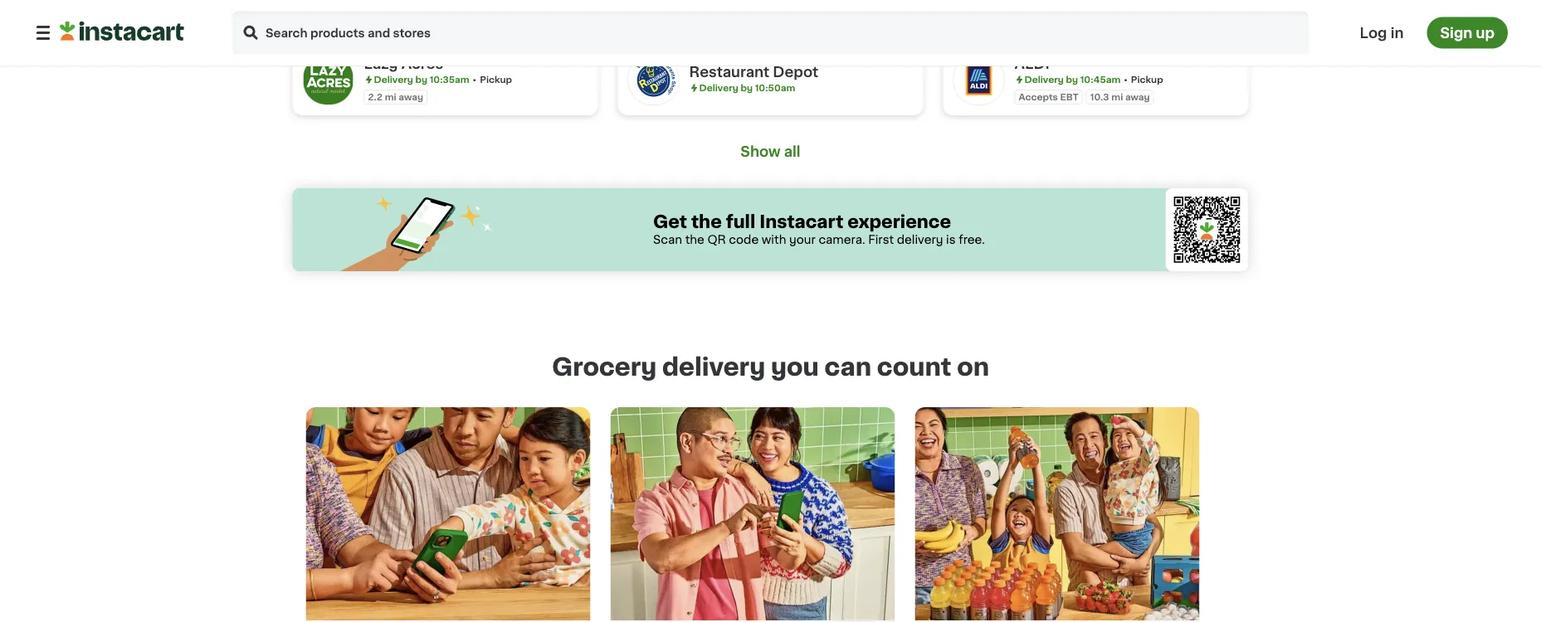 Task type: describe. For each thing, give the bounding box(es) containing it.
accepts ebt down aldi at top right
[[1019, 103, 1079, 112]]

grocery delivery you can count on
[[552, 366, 989, 390]]

away for 2.2 mi away
[[399, 103, 423, 112]]

depot
[[773, 76, 819, 90]]

restaurant depot
[[689, 76, 819, 90]]

0 vertical spatial the
[[691, 224, 722, 241]]

delivery for aldi
[[1025, 86, 1064, 95]]

2.2 mi away
[[368, 103, 423, 112]]

delivery by 10:35am • pickup
[[374, 86, 512, 95]]

by for lazy acres
[[415, 86, 427, 95]]

delivery by 10:50am
[[699, 94, 795, 103]]

instacart
[[760, 224, 844, 241]]

accepts ebt for 2nd "accepts ebt" link
[[1019, 12, 1079, 21]]

delivery by 10:45am • pickup
[[1025, 86, 1164, 95]]

on
[[957, 366, 989, 390]]

restaurant depot image
[[628, 65, 679, 116]]

delivery inside get the full instacart experience scan the qr code with your camera. first delivery is free.
[[897, 245, 943, 257]]

lazy
[[364, 68, 398, 82]]

get
[[653, 224, 687, 241]]

10:50am
[[755, 94, 795, 103]]

by for aldi
[[1066, 86, 1078, 95]]

sign up button
[[1427, 17, 1508, 49]]

first
[[868, 245, 894, 257]]

1 accepts ebt link from the left
[[293, 0, 598, 45]]

open main menu image
[[33, 23, 53, 43]]

you
[[771, 366, 819, 390]]

restaurant
[[689, 76, 770, 90]]

count
[[877, 366, 952, 390]]

qr
[[708, 245, 726, 257]]

1 horizontal spatial delivery
[[699, 94, 739, 103]]

all
[[784, 156, 801, 170]]

10:35am
[[430, 86, 470, 95]]

10:45am
[[1081, 86, 1121, 95]]

sign up
[[1441, 26, 1495, 40]]

show
[[741, 156, 781, 170]]

• for lazy acres
[[473, 86, 477, 95]]

10.3
[[1091, 103, 1109, 112]]

your
[[789, 245, 816, 257]]

accepts ebt for second "accepts ebt" link from right
[[368, 12, 428, 21]]

can
[[825, 366, 872, 390]]

log
[[1360, 26, 1388, 40]]

free.
[[959, 245, 985, 257]]

0 horizontal spatial delivery
[[662, 366, 766, 390]]

with
[[762, 245, 786, 257]]

2.2
[[368, 103, 383, 112]]

pickup for lazy acres
[[480, 86, 512, 95]]

10.3 mi away
[[1091, 103, 1150, 112]]

accepts for second "accepts ebt" link from right
[[368, 12, 407, 21]]



Task type: locate. For each thing, give the bounding box(es) containing it.
0 horizontal spatial delivery
[[374, 86, 413, 95]]

pickup
[[480, 86, 512, 95], [1131, 86, 1164, 95]]

get the full instacart experience scan the qr code with your camera. first delivery is free.
[[653, 224, 985, 257]]

• up the 10.3 mi away
[[1124, 86, 1128, 95]]

store
[[706, 12, 731, 21]]

the left qr
[[685, 245, 705, 257]]

1 horizontal spatial by
[[741, 94, 753, 103]]

2 horizontal spatial by
[[1066, 86, 1078, 95]]

1 horizontal spatial delivery
[[897, 245, 943, 257]]

show all button
[[736, 153, 806, 173]]

accepts ebt link up acres
[[293, 0, 598, 45]]

•
[[473, 86, 477, 95], [1124, 86, 1128, 95]]

2 mi from the left
[[1112, 103, 1123, 112]]

accepts ebt up 'lazy acres'
[[368, 12, 428, 21]]

in-store prices link
[[618, 0, 923, 45]]

ebt for 2nd "accepts ebt" link
[[1061, 12, 1079, 21]]

1 away from the left
[[399, 103, 423, 112]]

2 away from the left
[[1126, 103, 1150, 112]]

aldi
[[1015, 68, 1050, 82]]

camera.
[[819, 245, 865, 257]]

1 vertical spatial the
[[685, 245, 705, 257]]

code
[[729, 245, 759, 257]]

by down restaurant depot
[[741, 94, 753, 103]]

0 horizontal spatial away
[[399, 103, 423, 112]]

log in
[[1360, 26, 1404, 40]]

pickup up the 10.3 mi away
[[1131, 86, 1164, 95]]

• right 10:35am
[[473, 86, 477, 95]]

mi for 2.2
[[385, 103, 396, 112]]

0 vertical spatial delivery
[[897, 245, 943, 257]]

ebt up acres
[[410, 12, 428, 21]]

grocery
[[552, 366, 657, 390]]

1 horizontal spatial •
[[1124, 86, 1128, 95]]

accepts up aldi at top right
[[1019, 12, 1058, 21]]

delivery
[[897, 245, 943, 257], [662, 366, 766, 390]]

ebt up delivery by 10:45am • pickup
[[1061, 12, 1079, 21]]

delivery
[[374, 86, 413, 95], [1025, 86, 1064, 95], [699, 94, 739, 103]]

full
[[726, 224, 756, 241]]

the up qr
[[691, 224, 722, 241]]

the
[[691, 224, 722, 241], [685, 245, 705, 257]]

1 horizontal spatial accepts ebt link
[[943, 0, 1249, 45]]

log in button
[[1355, 17, 1409, 49]]

by
[[415, 86, 427, 95], [1066, 86, 1078, 95], [741, 94, 753, 103]]

accepts for 2nd "accepts ebt" link
[[1019, 12, 1058, 21]]

accepts ebt link
[[293, 0, 598, 45], [943, 0, 1249, 45]]

1 • from the left
[[473, 86, 477, 95]]

prices
[[733, 12, 763, 21]]

in-
[[694, 12, 706, 21]]

away
[[399, 103, 423, 112], [1126, 103, 1150, 112]]

ebt
[[410, 12, 428, 21], [1061, 12, 1079, 21], [1061, 103, 1079, 112]]

lazy acres
[[364, 68, 443, 82]]

mi right 2.2
[[385, 103, 396, 112]]

accepts up lazy
[[368, 12, 407, 21]]

accepts ebt link up delivery by 10:45am • pickup
[[943, 0, 1249, 45]]

sign
[[1441, 26, 1473, 40]]

ebt down delivery by 10:45am • pickup
[[1061, 103, 1079, 112]]

delivery down restaurant
[[699, 94, 739, 103]]

away for 10.3 mi away
[[1126, 103, 1150, 112]]

delivery down experience
[[897, 245, 943, 257]]

aldi image
[[953, 65, 1005, 116]]

2 horizontal spatial delivery
[[1025, 86, 1064, 95]]

1 horizontal spatial mi
[[1112, 103, 1123, 112]]

delivery left you
[[662, 366, 766, 390]]

mi right 10.3
[[1112, 103, 1123, 112]]

instacart home image
[[60, 21, 184, 41]]

1 horizontal spatial pickup
[[1131, 86, 1164, 95]]

2 • from the left
[[1124, 86, 1128, 95]]

up
[[1476, 26, 1495, 40]]

2 accepts ebt link from the left
[[943, 0, 1249, 45]]

None search field
[[231, 10, 1310, 56]]

away right 10.3
[[1126, 103, 1150, 112]]

delivery for lazy acres
[[374, 86, 413, 95]]

accepts down aldi at top right
[[1019, 103, 1058, 112]]

1 vertical spatial delivery
[[662, 366, 766, 390]]

pickup for aldi
[[1131, 86, 1164, 95]]

by left 10:45am
[[1066, 86, 1078, 95]]

accepts ebt
[[368, 12, 428, 21], [1019, 12, 1079, 21], [1019, 103, 1079, 112]]

0 horizontal spatial mi
[[385, 103, 396, 112]]

mi
[[385, 103, 396, 112], [1112, 103, 1123, 112]]

0 horizontal spatial by
[[415, 86, 427, 95]]

scan
[[653, 245, 682, 257]]

by down acres
[[415, 86, 427, 95]]

• for aldi
[[1124, 86, 1128, 95]]

2 pickup from the left
[[1131, 86, 1164, 95]]

delivery down aldi at top right
[[1025, 86, 1064, 95]]

pickup right 10:35am
[[480, 86, 512, 95]]

Search field
[[231, 10, 1310, 56]]

show all
[[741, 156, 801, 170]]

0 horizontal spatial pickup
[[480, 86, 512, 95]]

1 pickup from the left
[[480, 86, 512, 95]]

qr code image
[[1166, 199, 1249, 282]]

in
[[1391, 26, 1404, 40]]

0 horizontal spatial accepts ebt link
[[293, 0, 598, 45]]

accepts ebt up aldi at top right
[[1019, 12, 1079, 21]]

delivery up 2.2 mi away on the left top of the page
[[374, 86, 413, 95]]

lazy acres image
[[303, 65, 354, 116]]

1 mi from the left
[[385, 103, 396, 112]]

0 horizontal spatial •
[[473, 86, 477, 95]]

accepts
[[368, 12, 407, 21], [1019, 12, 1058, 21], [1019, 103, 1058, 112]]

away down 'lazy acres'
[[399, 103, 423, 112]]

is
[[946, 245, 956, 257]]

experience
[[848, 224, 951, 241]]

mi for 10.3
[[1112, 103, 1123, 112]]

in-store prices
[[694, 12, 763, 21]]

acres
[[401, 68, 443, 82]]

ebt for second "accepts ebt" link from right
[[410, 12, 428, 21]]

1 horizontal spatial away
[[1126, 103, 1150, 112]]



Task type: vqa. For each thing, say whether or not it's contained in the screenshot.
delivery inside the Get the full Instacart experience Scan the QR code with your camera. First delivery is free.
yes



